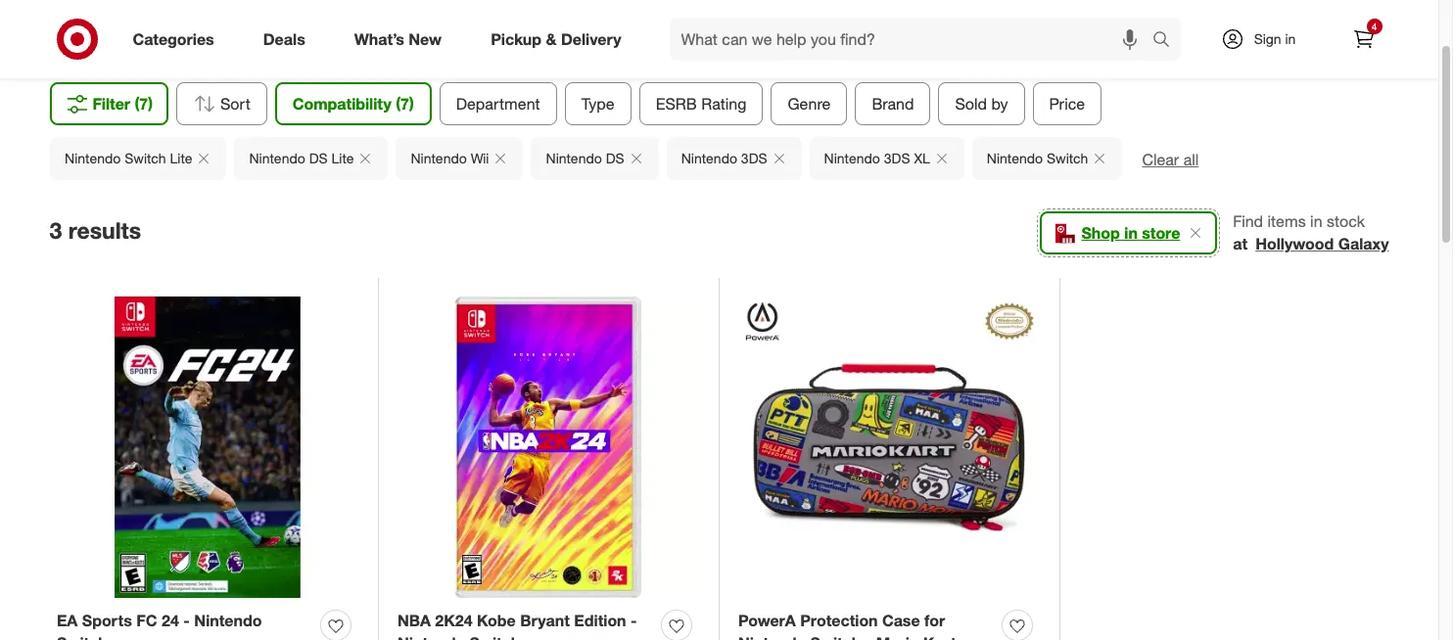 Task type: locate. For each thing, give the bounding box(es) containing it.
nintendo
[[64, 150, 120, 166], [249, 150, 305, 166], [410, 150, 467, 166], [546, 150, 602, 166], [681, 150, 737, 166], [824, 150, 880, 166], [987, 150, 1043, 166], [194, 611, 262, 631], [398, 634, 465, 641], [739, 634, 806, 641]]

- inside "nba 2k24 kobe bryant edition - nintendo switch"
[[631, 611, 637, 631]]

results
[[68, 217, 141, 244]]

2 horizontal spatial -
[[866, 634, 872, 641]]

lite inside nintendo switch lite button
[[170, 150, 192, 166]]

all
[[1184, 150, 1199, 169]]

switch
[[124, 150, 166, 166], [1047, 150, 1088, 166], [57, 634, 108, 641], [470, 634, 521, 641], [811, 634, 861, 641]]

1 horizontal spatial ds
[[606, 150, 624, 166]]

1 horizontal spatial -
[[631, 611, 637, 631]]

switch down filter (7)
[[124, 150, 166, 166]]

deals left /
[[660, 45, 700, 65]]

compatibility
[[293, 94, 392, 113]]

nintendo for nintendo 3ds
[[681, 150, 737, 166]]

- left mario
[[866, 634, 872, 641]]

0 horizontal spatial video
[[596, 1, 671, 36]]

kart
[[924, 634, 957, 641]]

pickup
[[491, 29, 542, 49]]

nintendo switch lite
[[64, 150, 192, 166]]

(7)
[[135, 94, 153, 113], [396, 94, 414, 113]]

- right the edition
[[631, 611, 637, 631]]

switch down ea
[[57, 634, 108, 641]]

0 horizontal spatial 3ds
[[741, 150, 767, 166]]

1 horizontal spatial lite
[[331, 150, 354, 166]]

3ds left xl
[[884, 150, 910, 166]]

deals up compatibility
[[263, 29, 305, 49]]

esrb rating
[[656, 94, 747, 113]]

(7) right filter
[[135, 94, 153, 113]]

3ds inside nintendo 3ds xl button
[[884, 150, 910, 166]]

top
[[631, 45, 656, 65]]

in left the 'store'
[[1125, 223, 1138, 243]]

3ds inside the "nintendo 3ds" button
[[741, 150, 767, 166]]

game up /
[[679, 1, 759, 36]]

game
[[679, 1, 759, 36], [757, 45, 799, 65]]

type
[[582, 94, 615, 113]]

nintendo 3ds xl
[[824, 150, 930, 166]]

2 ds from the left
[[606, 150, 624, 166]]

game up genre button
[[757, 45, 799, 65]]

2 3ds from the left
[[884, 150, 910, 166]]

nintendo right 24
[[194, 611, 262, 631]]

at
[[1234, 234, 1248, 254]]

(7) right compatibility
[[396, 94, 414, 113]]

nintendo 3ds button
[[666, 137, 801, 180]]

nintendo for nintendo switch lite
[[64, 150, 120, 166]]

nintendo ds button
[[531, 137, 658, 180]]

hollywood
[[1256, 234, 1335, 254]]

video right /
[[713, 45, 753, 65]]

nintendo for nintendo switch
[[987, 150, 1043, 166]]

0 horizontal spatial -
[[184, 611, 190, 631]]

2 (7) from the left
[[396, 94, 414, 113]]

nintendo inside ea sports fc 24 - nintendo switch
[[194, 611, 262, 631]]

deals
[[767, 1, 844, 36], [263, 29, 305, 49], [660, 45, 700, 65], [804, 45, 843, 65]]

0 horizontal spatial (7)
[[135, 94, 153, 113]]

- inside powera protection case for nintendo switch - mario kart
[[866, 634, 872, 641]]

nintendo down "powera"
[[739, 634, 806, 641]]

in right sign
[[1286, 30, 1296, 47]]

video
[[596, 1, 671, 36], [713, 45, 753, 65]]

(7) inside button
[[135, 94, 153, 113]]

galaxy
[[1339, 234, 1390, 254]]

target
[[575, 45, 618, 65]]

type button
[[565, 82, 632, 125]]

switch down protection
[[811, 634, 861, 641]]

powera protection case for nintendo switch - mario kart
[[739, 611, 957, 641]]

in for shop in store
[[1125, 223, 1138, 243]]

nintendo inside "nba 2k24 kobe bryant edition - nintendo switch"
[[398, 634, 465, 641]]

price
[[1050, 94, 1086, 113]]

switch down price
[[1047, 150, 1088, 166]]

nba 2k24 kobe bryant edition - nintendo switch link
[[398, 610, 653, 641]]

1 3ds from the left
[[741, 150, 767, 166]]

department
[[456, 94, 540, 113]]

switch inside ea sports fc 24 - nintendo switch
[[57, 634, 108, 641]]

what's
[[354, 29, 405, 49]]

nintendo for nintendo wii
[[410, 150, 467, 166]]

ea sports fc 24 - nintendo switch link
[[57, 610, 313, 641]]

3ds down "rating"
[[741, 150, 767, 166]]

lite inside nintendo ds lite button
[[331, 150, 354, 166]]

rating
[[702, 94, 747, 113]]

in inside find items in stock at hollywood galaxy
[[1311, 212, 1323, 231]]

items
[[1268, 212, 1307, 231]]

0 horizontal spatial in
[[1125, 223, 1138, 243]]

0 horizontal spatial lite
[[170, 150, 192, 166]]

powera protection case for nintendo switch - mario kart image
[[739, 297, 1040, 599], [739, 297, 1040, 599]]

nintendo for nintendo 3ds xl
[[824, 150, 880, 166]]

ea sports fc 24 - nintendo switch image
[[57, 297, 359, 599], [57, 297, 359, 599]]

new
[[409, 29, 442, 49]]

mario
[[877, 634, 919, 641]]

nintendo left 'wii'
[[410, 150, 467, 166]]

nintendo inside button
[[64, 150, 120, 166]]

switch down kobe
[[470, 634, 521, 641]]

3 results
[[49, 217, 141, 244]]

nintendo down by at top right
[[987, 150, 1043, 166]]

2 lite from the left
[[331, 150, 354, 166]]

deals up the top deals / video game deals (3)
[[767, 1, 844, 36]]

kobe
[[477, 611, 516, 631]]

video up top
[[596, 1, 671, 36]]

3ds
[[741, 150, 767, 166], [884, 150, 910, 166]]

nintendo down 'type' button
[[546, 150, 602, 166]]

nintendo wii
[[410, 150, 489, 166]]

1 ds from the left
[[309, 150, 327, 166]]

1 (7) from the left
[[135, 94, 153, 113]]

sports
[[82, 611, 132, 631]]

-
[[184, 611, 190, 631], [631, 611, 637, 631], [866, 634, 872, 641]]

0 horizontal spatial ds
[[309, 150, 327, 166]]

filter
[[93, 94, 130, 113]]

1 horizontal spatial 3ds
[[884, 150, 910, 166]]

lite for nintendo ds lite
[[331, 150, 354, 166]]

ds for nintendo ds lite
[[309, 150, 327, 166]]

lite down compatibility
[[331, 150, 354, 166]]

nintendo down sort
[[249, 150, 305, 166]]

1 vertical spatial game
[[757, 45, 799, 65]]

1 lite from the left
[[170, 150, 192, 166]]

find items in stock at hollywood galaxy
[[1234, 212, 1390, 254]]

hollywood galaxy button
[[1256, 233, 1390, 255]]

sold by button
[[939, 82, 1025, 125]]

lite
[[170, 150, 192, 166], [331, 150, 354, 166]]

clear all
[[1142, 150, 1199, 169]]

2 horizontal spatial in
[[1311, 212, 1323, 231]]

in
[[1286, 30, 1296, 47], [1311, 212, 1323, 231], [1125, 223, 1138, 243]]

1 horizontal spatial (7)
[[396, 94, 414, 113]]

4 link
[[1343, 18, 1386, 61]]

nintendo down "nba" on the left of page
[[398, 634, 465, 641]]

lite down sort button
[[170, 150, 192, 166]]

nintendo ds
[[546, 150, 624, 166]]

top deals / video game deals (3)
[[631, 45, 864, 65]]

ds down 'type' button
[[606, 150, 624, 166]]

deals link
[[247, 18, 330, 61]]

department button
[[440, 82, 557, 125]]

in up hollywood galaxy button
[[1311, 212, 1323, 231]]

1 horizontal spatial in
[[1286, 30, 1296, 47]]

1 vertical spatial video
[[713, 45, 753, 65]]

- right 24
[[184, 611, 190, 631]]

find
[[1234, 212, 1264, 231]]

What can we help you find? suggestions appear below search field
[[670, 18, 1157, 61]]

ds for nintendo ds
[[606, 150, 624, 166]]

nba 2k24 kobe bryant edition - nintendo switch image
[[398, 297, 699, 599], [398, 297, 699, 599]]

genre
[[788, 94, 831, 113]]

compatibility (7)
[[293, 94, 414, 113]]

search button
[[1144, 18, 1191, 65]]

1 horizontal spatial video
[[713, 45, 753, 65]]

(7) for filter (7)
[[135, 94, 153, 113]]

sign in link
[[1205, 18, 1327, 61]]

shop
[[1082, 223, 1121, 243]]

price button
[[1033, 82, 1102, 125]]

ds down compatibility
[[309, 150, 327, 166]]

sold
[[956, 94, 988, 113]]

nintendo down filter (7) button
[[64, 150, 120, 166]]

powera protection case for nintendo switch - mario kart link
[[739, 610, 994, 641]]

nintendo down brand 'button'
[[824, 150, 880, 166]]

shop in store
[[1082, 223, 1181, 243]]

in inside button
[[1125, 223, 1138, 243]]

nba
[[398, 611, 431, 631]]

2k24
[[435, 611, 473, 631]]

bryant
[[520, 611, 570, 631]]

nintendo down 'esrb rating' button
[[681, 150, 737, 166]]

0 vertical spatial video
[[596, 1, 671, 36]]



Task type: vqa. For each thing, say whether or not it's contained in the screenshot.
Galaxy
yes



Task type: describe. For each thing, give the bounding box(es) containing it.
pickup & delivery link
[[474, 18, 646, 61]]

powera
[[739, 611, 796, 631]]

nintendo for nintendo ds
[[546, 150, 602, 166]]

0 vertical spatial game
[[679, 1, 759, 36]]

categories link
[[116, 18, 239, 61]]

store
[[1143, 223, 1181, 243]]

nintendo for nintendo ds lite
[[249, 150, 305, 166]]

deals left (3)
[[804, 45, 843, 65]]

search
[[1144, 31, 1191, 51]]

nintendo switch button
[[972, 137, 1123, 180]]

sign in
[[1255, 30, 1296, 47]]

3ds for nintendo 3ds xl
[[884, 150, 910, 166]]

sort
[[220, 94, 251, 113]]

shop in store button
[[1041, 211, 1218, 255]]

esrb
[[656, 94, 697, 113]]

brand
[[872, 94, 914, 113]]

case
[[883, 611, 921, 631]]

switch inside nintendo switch lite button
[[124, 150, 166, 166]]

categories
[[133, 29, 214, 49]]

fc
[[136, 611, 157, 631]]

- inside ea sports fc 24 - nintendo switch
[[184, 611, 190, 631]]

sold by
[[956, 94, 1009, 113]]

nintendo wii button
[[396, 137, 523, 180]]

video game deals
[[596, 1, 844, 36]]

pickup & delivery
[[491, 29, 622, 49]]

switch inside "nba 2k24 kobe bryant edition - nintendo switch"
[[470, 634, 521, 641]]

clear
[[1142, 150, 1179, 169]]

&
[[546, 29, 557, 49]]

/
[[704, 45, 709, 65]]

edition
[[574, 611, 627, 631]]

(3)
[[847, 45, 864, 65]]

ea sports fc 24 - nintendo switch
[[57, 611, 262, 641]]

3
[[49, 217, 62, 244]]

for
[[925, 611, 946, 631]]

lite for nintendo switch lite
[[170, 150, 192, 166]]

what's new
[[354, 29, 442, 49]]

clear all button
[[1142, 149, 1199, 171]]

what's new link
[[338, 18, 466, 61]]

genre button
[[771, 82, 848, 125]]

nintendo inside powera protection case for nintendo switch - mario kart
[[739, 634, 806, 641]]

nintendo 3ds xl button
[[809, 137, 964, 180]]

filter (7) button
[[49, 82, 169, 125]]

sort button
[[176, 82, 267, 125]]

3ds for nintendo 3ds
[[741, 150, 767, 166]]

xl
[[914, 150, 930, 166]]

sign
[[1255, 30, 1282, 47]]

top deals link
[[631, 45, 700, 65]]

target link
[[575, 45, 618, 65]]

switch inside powera protection case for nintendo switch - mario kart
[[811, 634, 861, 641]]

nintendo 3ds
[[681, 150, 767, 166]]

in for sign in
[[1286, 30, 1296, 47]]

stock
[[1327, 212, 1366, 231]]

filter (7)
[[93, 94, 153, 113]]

switch inside nintendo switch button
[[1047, 150, 1088, 166]]

esrb rating button
[[639, 82, 764, 125]]

24
[[162, 611, 179, 631]]

brand button
[[856, 82, 931, 125]]

nintendo ds lite
[[249, 150, 354, 166]]

nintendo switch lite button
[[49, 137, 226, 180]]

wii
[[470, 150, 489, 166]]

ea
[[57, 611, 78, 631]]

(7) for compatibility (7)
[[396, 94, 414, 113]]

nintendo ds lite button
[[234, 137, 388, 180]]

nintendo switch
[[987, 150, 1088, 166]]

nba 2k24 kobe bryant edition - nintendo switch
[[398, 611, 637, 641]]

4
[[1372, 21, 1378, 32]]

protection
[[801, 611, 878, 631]]

delivery
[[561, 29, 622, 49]]



